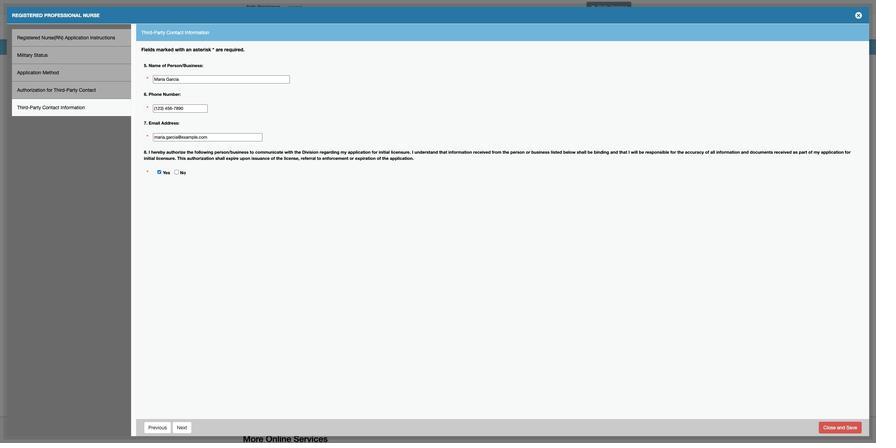 Task type: describe. For each thing, give the bounding box(es) containing it.
illinois department of financial and professional regulation image
[[243, 15, 399, 37]]

2 chevron down image from the top
[[619, 156, 626, 163]]

1 chevron down image from the top
[[619, 144, 626, 151]]



Task type: locate. For each thing, give the bounding box(es) containing it.
0 vertical spatial chevron down image
[[619, 144, 626, 151]]

None email field
[[153, 133, 263, 142]]

None checkbox
[[157, 170, 162, 174], [175, 170, 179, 174], [157, 170, 162, 174], [175, 170, 179, 174]]

close window image
[[854, 10, 865, 21]]

chevron down image
[[619, 144, 626, 151], [619, 156, 626, 163]]

None telephone field
[[153, 104, 208, 113]]

None text field
[[153, 76, 290, 84]]

None button
[[144, 422, 171, 433], [173, 422, 192, 433], [820, 422, 862, 433], [144, 422, 171, 433], [173, 422, 192, 433], [820, 422, 862, 433]]

1 vertical spatial chevron down image
[[619, 156, 626, 163]]

shopping cart image
[[592, 5, 595, 9]]



Task type: vqa. For each thing, say whether or not it's contained in the screenshot.
email field
yes



